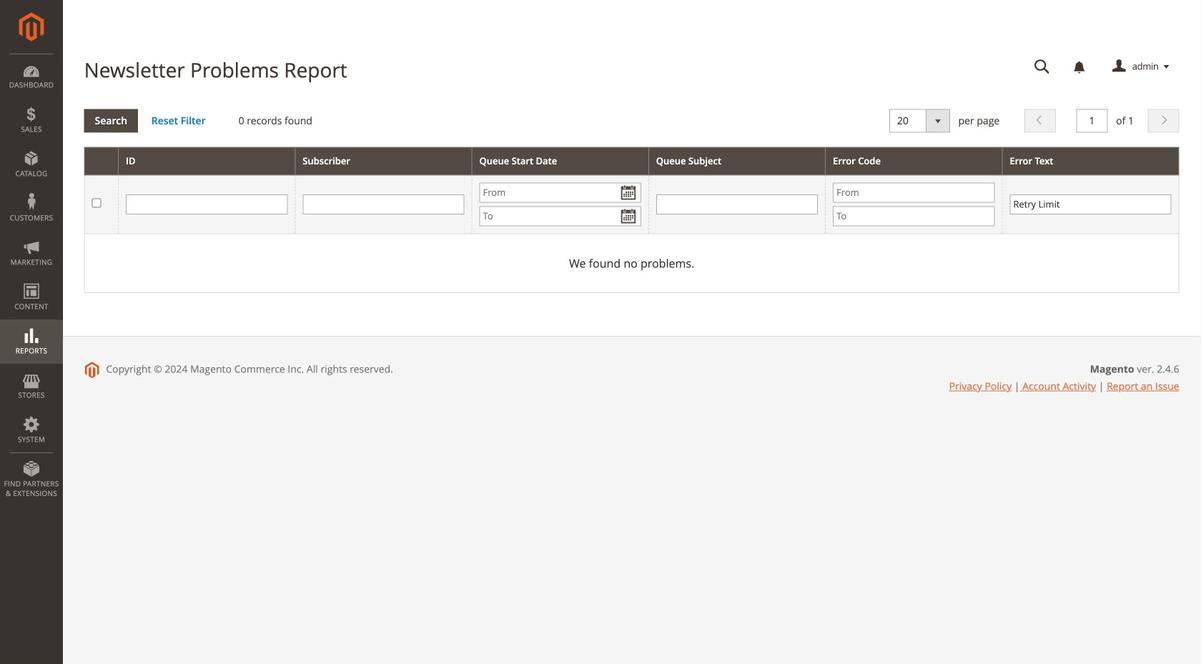 Task type: describe. For each thing, give the bounding box(es) containing it.
to text field for from text field
[[479, 206, 641, 226]]



Task type: locate. For each thing, give the bounding box(es) containing it.
to text field down from text field
[[479, 206, 641, 226]]

From text field
[[833, 183, 995, 203]]

None text field
[[1077, 109, 1108, 133], [656, 194, 818, 214], [1010, 194, 1172, 214], [1077, 109, 1108, 133], [656, 194, 818, 214], [1010, 194, 1172, 214]]

to text field for from text box
[[833, 206, 995, 226]]

to text field down from text box
[[833, 206, 995, 226]]

1 to text field from the left
[[479, 206, 641, 226]]

0 horizontal spatial to text field
[[479, 206, 641, 226]]

None text field
[[1024, 54, 1060, 79], [126, 194, 288, 214], [303, 194, 464, 214], [1024, 54, 1060, 79], [126, 194, 288, 214], [303, 194, 464, 214]]

2 to text field from the left
[[833, 206, 995, 226]]

None checkbox
[[92, 198, 101, 208]]

To text field
[[479, 206, 641, 226], [833, 206, 995, 226]]

1 horizontal spatial to text field
[[833, 206, 995, 226]]

From text field
[[479, 183, 641, 203]]

menu bar
[[0, 54, 63, 506]]

magento admin panel image
[[19, 12, 44, 41]]



